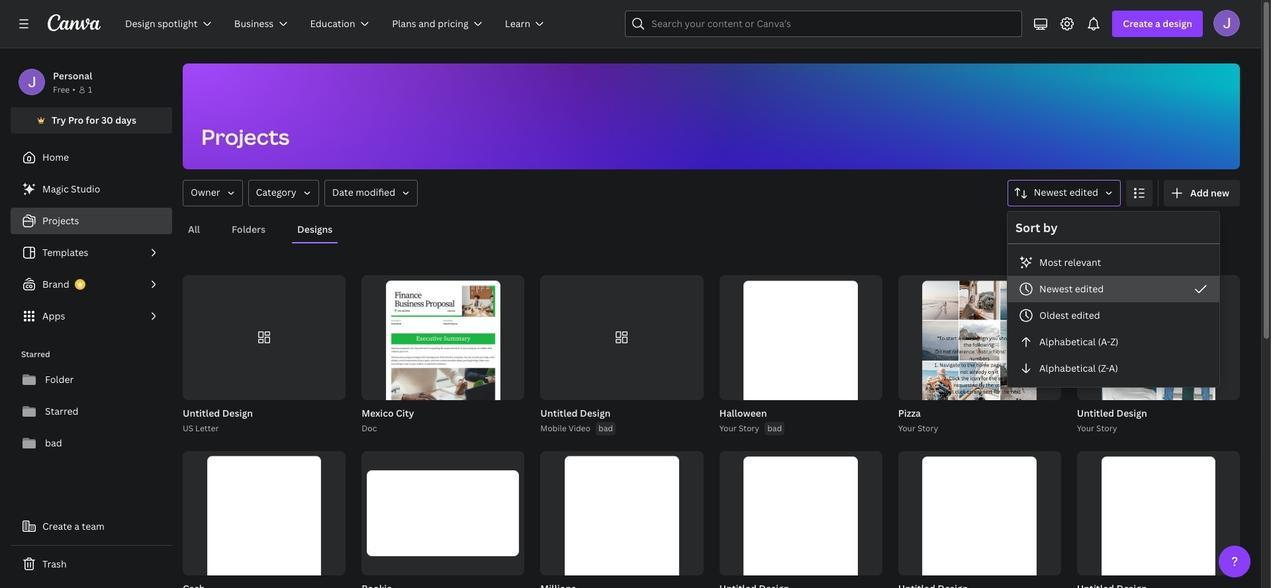 Task type: vqa. For each thing, say whether or not it's contained in the screenshot.
Top level navigation element
yes



Task type: locate. For each thing, give the bounding box(es) containing it.
Search search field
[[652, 11, 996, 36]]

None search field
[[625, 11, 1023, 37]]

option
[[1008, 250, 1220, 276], [1008, 276, 1220, 303], [1008, 303, 1220, 329], [1008, 329, 1220, 356], [1008, 356, 1220, 382]]

3 option from the top
[[1008, 303, 1220, 329]]

group
[[180, 275, 346, 435], [183, 275, 346, 400], [359, 275, 525, 442], [362, 275, 525, 442], [538, 275, 703, 435], [540, 275, 703, 400], [717, 275, 882, 484], [719, 275, 882, 484], [896, 275, 1061, 484], [898, 275, 1061, 484], [1074, 275, 1240, 484], [180, 451, 346, 589], [183, 451, 346, 589], [359, 451, 525, 589], [362, 451, 525, 576], [538, 451, 703, 589], [540, 451, 703, 589], [717, 451, 882, 589], [719, 451, 882, 589], [896, 451, 1061, 589], [898, 451, 1061, 589], [1074, 451, 1240, 589]]

2 option from the top
[[1008, 276, 1220, 303]]

list
[[11, 176, 172, 330]]

1 option from the top
[[1008, 250, 1220, 276]]

Owner button
[[183, 180, 243, 207]]



Task type: describe. For each thing, give the bounding box(es) containing it.
5 option from the top
[[1008, 356, 1220, 382]]

top level navigation element
[[117, 11, 558, 37]]

4 option from the top
[[1008, 329, 1220, 356]]

Category button
[[248, 180, 319, 207]]

jacob simon image
[[1214, 10, 1240, 36]]

sort by list box
[[1008, 250, 1220, 382]]

Date modified button
[[324, 180, 418, 207]]



